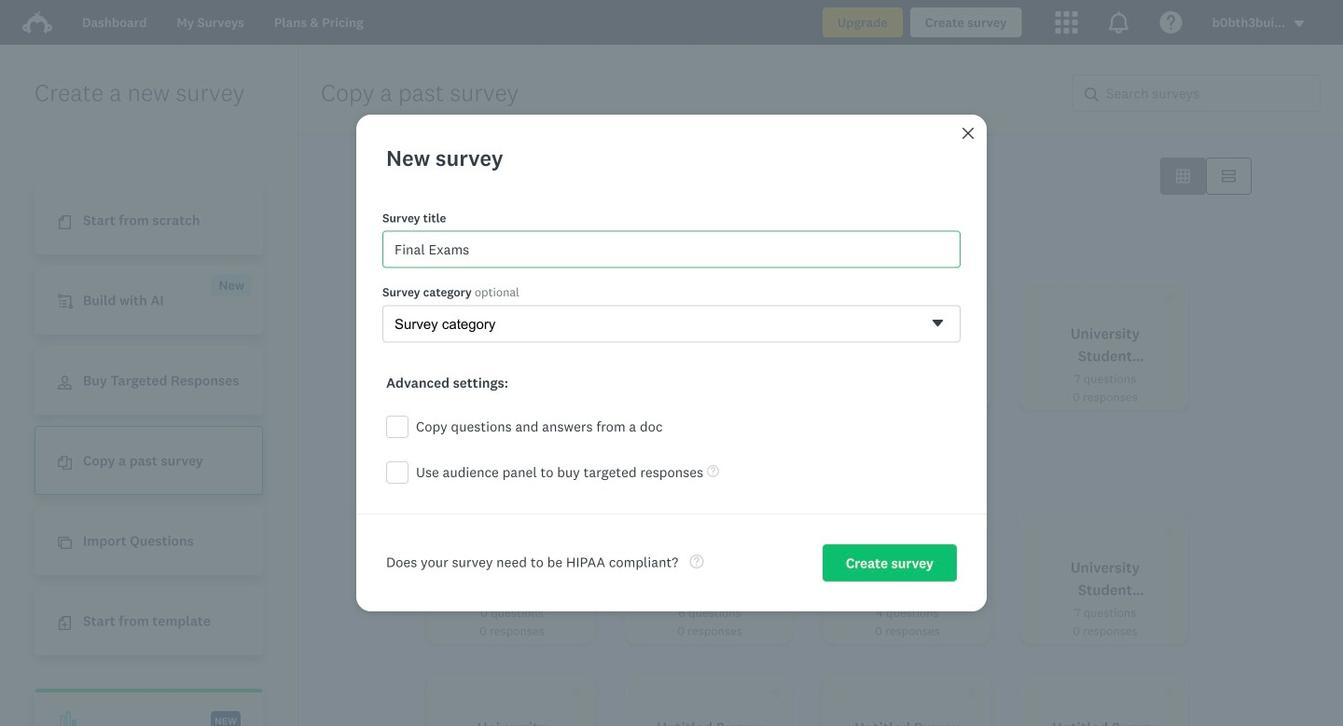 Task type: locate. For each thing, give the bounding box(es) containing it.
clone image
[[58, 537, 72, 551]]

search image
[[1085, 88, 1099, 102]]

document image
[[58, 216, 72, 230]]

1 horizontal spatial help image
[[707, 465, 720, 478]]

products icon image
[[1056, 11, 1078, 34], [1056, 11, 1078, 34]]

help image
[[707, 465, 720, 478], [690, 555, 704, 569]]

documentclone image
[[58, 456, 72, 470]]

grid image
[[1177, 169, 1191, 183]]

close image
[[961, 126, 976, 141], [963, 128, 974, 139]]

Survey name field
[[383, 231, 961, 268]]

brand logo image
[[22, 7, 52, 37], [22, 11, 52, 34]]

0 horizontal spatial help image
[[690, 555, 704, 569]]

documentplus image
[[58, 617, 72, 631]]

dialog
[[356, 115, 987, 612]]

0 vertical spatial help image
[[707, 465, 720, 478]]

starfilled image
[[768, 291, 782, 305], [570, 686, 584, 700], [768, 686, 782, 700], [966, 686, 980, 700]]

dropdown arrow icon image
[[1293, 17, 1306, 30], [1295, 21, 1305, 27]]

textboxmultiple image
[[1222, 169, 1236, 183]]

notification center icon image
[[1108, 11, 1131, 34]]

starfilled image
[[570, 291, 584, 305], [1164, 291, 1178, 305], [966, 525, 980, 539], [1164, 525, 1178, 539], [1164, 686, 1178, 700]]



Task type: describe. For each thing, give the bounding box(es) containing it.
2 brand logo image from the top
[[22, 11, 52, 34]]

1 vertical spatial help image
[[690, 555, 704, 569]]

1 brand logo image from the top
[[22, 7, 52, 37]]

user image
[[58, 376, 72, 390]]

help icon image
[[1160, 11, 1183, 34]]

Search surveys field
[[1099, 76, 1320, 111]]



Task type: vqa. For each thing, say whether or not it's contained in the screenshot.
2nd Open menu image from the bottom of the page
no



